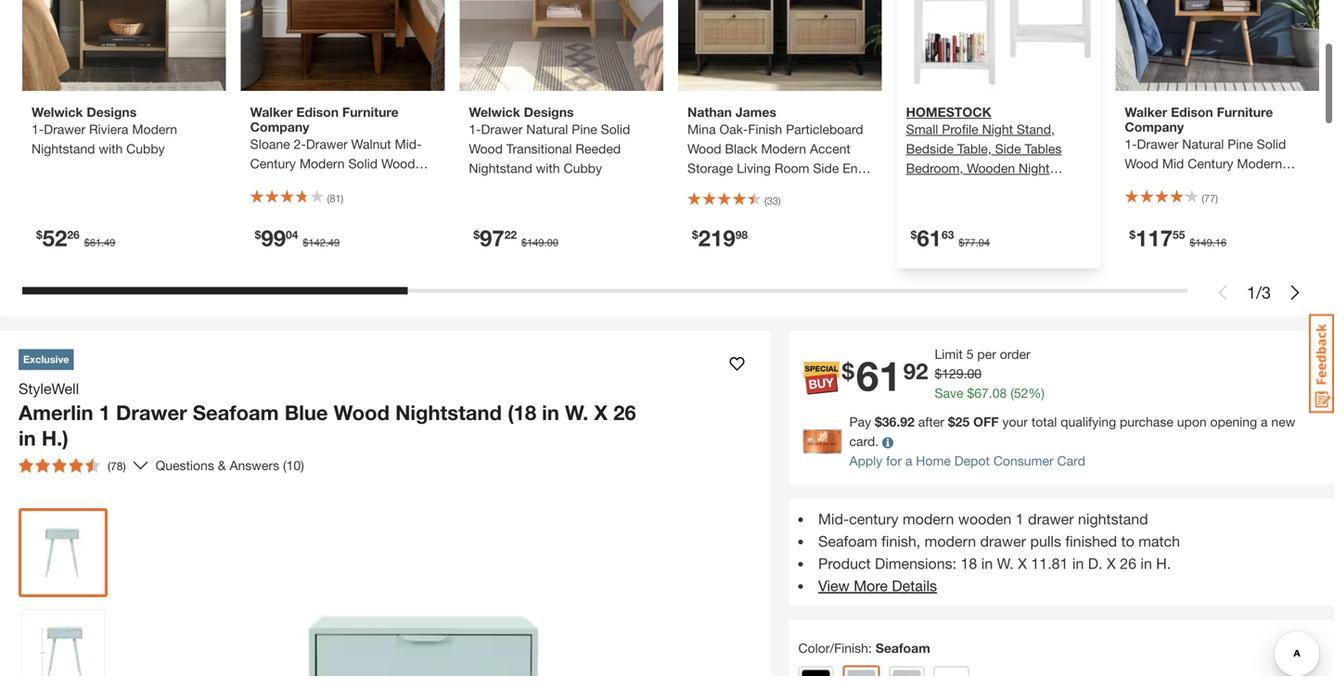 Task type: locate. For each thing, give the bounding box(es) containing it.
( for living
[[765, 195, 767, 207]]

natural inside welwick designs 1-drawer natural pine solid wood transitional reeded nightstand with cubby
[[527, 122, 568, 137]]

1 vertical spatial 77
[[965, 237, 976, 249]]

drawer left riviera
[[44, 122, 85, 137]]

set inside nathan james mina oak-finish particleboard wood black modern accent storage living room side end table bedroom nightstand, set of 2
[[850, 180, 869, 196]]

1 furniture from the left
[[342, 105, 399, 120]]

0 vertical spatial seafoam
[[193, 401, 279, 425]]

. inside $ 117 55 $ 149 . 16
[[1213, 237, 1216, 249]]

for
[[951, 180, 967, 196], [887, 454, 902, 469]]

1 horizontal spatial side
[[996, 141, 1022, 157]]

set inside homestock small profile night stand, bedside table, side tables bedroom, wooden night stands for bedroom, bed side table set of 2
[[941, 200, 960, 215]]

1 horizontal spatial night
[[1019, 161, 1050, 176]]

seafoam up 'questions & answers (10)' on the bottom left
[[193, 401, 279, 425]]

table down storage
[[688, 180, 718, 196]]

furniture inside walker edison furniture company 1-drawer natural pine solid wood mid century modern nightstand (24 in. h x 20 in. w x 14 in. d)
[[1217, 105, 1274, 120]]

2 vertical spatial seafoam
[[876, 641, 931, 656]]

$
[[36, 228, 42, 241], [255, 228, 261, 241], [474, 228, 480, 241], [692, 228, 699, 241], [911, 228, 917, 241], [1130, 228, 1136, 241], [84, 237, 90, 249], [303, 237, 309, 249], [522, 237, 527, 249], [959, 237, 965, 249], [1190, 237, 1196, 249], [842, 358, 855, 384], [935, 366, 942, 382], [968, 386, 975, 401], [875, 415, 882, 430], [948, 415, 956, 430]]

5
[[967, 347, 974, 362]]

1 welwick from the left
[[32, 105, 83, 120]]

wood inside welwick designs 1-drawer natural pine solid wood transitional reeded nightstand with cubby
[[469, 141, 503, 157]]

welwick inside welwick designs 1-drawer natural pine solid wood transitional reeded nightstand with cubby
[[469, 105, 520, 120]]

1 horizontal spatial edison
[[1171, 105, 1214, 120]]

modern up 20
[[1238, 156, 1283, 171]]

modern
[[903, 511, 955, 528], [925, 533, 977, 551]]

night up the bed
[[1019, 161, 1050, 176]]

0 horizontal spatial 149
[[527, 237, 544, 249]]

this is the first slide image
[[1216, 286, 1231, 300]]

0 vertical spatial 1
[[1247, 283, 1257, 303]]

0 horizontal spatial edison
[[296, 105, 339, 120]]

walker for 99
[[250, 105, 293, 120]]

edison up 2-
[[296, 105, 339, 120]]

0 vertical spatial set
[[850, 180, 869, 196]]

1 vertical spatial with
[[536, 161, 560, 176]]

x
[[594, 401, 608, 425], [1018, 555, 1027, 573], [1107, 555, 1116, 573]]

a inside your total qualifying purchase upon opening a new card.
[[1261, 415, 1268, 430]]

0 horizontal spatial 1-
[[32, 122, 44, 137]]

1 horizontal spatial furniture
[[1217, 105, 1274, 120]]

w.
[[565, 401, 589, 425], [997, 555, 1014, 573]]

century down sloane
[[250, 156, 296, 171]]

furniture up h
[[1217, 105, 1274, 120]]

1 horizontal spatial mid-
[[819, 511, 849, 528]]

company up mid
[[1125, 119, 1184, 135]]

) right bedroom
[[779, 195, 781, 207]]

(78)
[[108, 460, 126, 473]]

of up "$ 61 63 $ 77 . 04"
[[964, 200, 975, 215]]

2 walker from the left
[[1125, 105, 1168, 120]]

side down accent
[[813, 161, 839, 176]]

drawer up questions
[[116, 401, 187, 425]]

0 vertical spatial side
[[996, 141, 1022, 157]]

natural
[[527, 122, 568, 137], [1183, 137, 1225, 152]]

edison for 117
[[1171, 105, 1214, 120]]

wood inside stylewell amerlin 1 drawer seafoam blue wood nightstand (18 in w. x 26 in h.)
[[334, 401, 390, 425]]

small profile night stand, bedside table, side tables bedroom, wooden night stands for bedroom, bed side table set of 2 image
[[897, 0, 1101, 91]]

century inside walker edison furniture company 1-drawer natural pine solid wood mid century modern nightstand (24 in. h x 20 in. w x 14 in. d)
[[1188, 156, 1234, 171]]

1 horizontal spatial 04
[[979, 237, 990, 249]]

drawer inside welwick designs 1-drawer natural pine solid wood transitional reeded nightstand with cubby
[[481, 122, 523, 137]]

( up $ 99 04 $ 142 . 49
[[327, 193, 330, 205]]

1 horizontal spatial 52
[[1014, 386, 1029, 401]]

00
[[547, 237, 559, 249], [968, 366, 982, 382]]

company inside walker edison furniture company 1-drawer natural pine solid wood mid century modern nightstand (24 in. h x 20 in. w x 14 in. d)
[[1125, 119, 1184, 135]]

( down living
[[765, 195, 767, 207]]

$ inside $ 61 92
[[842, 358, 855, 384]]

drawer inside 'welwick designs 1-drawer riviera modern nightstand with cubby'
[[44, 122, 85, 137]]

08
[[993, 386, 1007, 401]]

night up table,
[[983, 122, 1014, 137]]

century up (24
[[1188, 156, 1234, 171]]

1 horizontal spatial 49
[[328, 237, 340, 249]]

designs for 97
[[524, 105, 574, 120]]

1 vertical spatial side
[[813, 161, 839, 176]]

pine inside welwick designs 1-drawer natural pine solid wood transitional reeded nightstand with cubby
[[572, 122, 598, 137]]

2 2 from the left
[[979, 200, 986, 215]]

nathan
[[688, 105, 732, 120]]

2 horizontal spatial 1-
[[1125, 137, 1138, 152]]

1 vertical spatial cubby
[[564, 161, 602, 176]]

1 horizontal spatial natural
[[1183, 137, 1225, 152]]

stylewell
[[19, 380, 79, 398]]

color/finish : seafoam
[[799, 641, 931, 656]]

x right (18 at the left bottom of the page
[[594, 401, 608, 425]]

$ 99 04 $ 142 . 49
[[255, 225, 340, 251]]

color/finish
[[799, 641, 869, 656]]

bedroom,
[[906, 161, 964, 176], [970, 180, 1028, 196]]

149 right 22
[[527, 237, 544, 249]]

amerlin
[[19, 401, 93, 425]]

2 of from the left
[[964, 200, 975, 215]]

1 vertical spatial bedroom,
[[970, 180, 1028, 196]]

0 horizontal spatial a
[[906, 454, 913, 469]]

0 vertical spatial w.
[[565, 401, 589, 425]]

solid inside walker edison furniture company sloane 2-drawer walnut mid- century modern solid wood nightstand
[[348, 156, 378, 171]]

2 designs from the left
[[524, 105, 574, 120]]

in. left h
[[1214, 176, 1228, 191]]

1 horizontal spatial 00
[[968, 366, 982, 382]]

set
[[850, 180, 869, 196], [941, 200, 960, 215]]

walker inside walker edison furniture company sloane 2-drawer walnut mid- century modern solid wood nightstand
[[250, 105, 293, 120]]

77 inside "$ 61 63 $ 77 . 04"
[[965, 237, 976, 249]]

:
[[869, 641, 872, 656]]

w. right (18 at the left bottom of the page
[[565, 401, 589, 425]]

wood down walnut
[[381, 156, 415, 171]]

2 inside nathan james mina oak-finish particleboard wood black modern accent storage living room side end table bedroom nightstand, set of 2
[[703, 200, 710, 215]]

designs inside 'welwick designs 1-drawer riviera modern nightstand with cubby'
[[87, 105, 137, 120]]

furniture for 117
[[1217, 105, 1274, 120]]

edison inside walker edison furniture company 1-drawer natural pine solid wood mid century modern nightstand (24 in. h x 20 in. w x 14 in. d)
[[1171, 105, 1214, 120]]

(
[[327, 193, 330, 205], [1202, 193, 1205, 205], [765, 195, 767, 207], [1011, 386, 1014, 401]]

1 right wooden
[[1016, 511, 1024, 528]]

in. left the "d)" at the right of page
[[1154, 195, 1167, 210]]

your
[[1003, 415, 1028, 430]]

1 horizontal spatial of
[[964, 200, 975, 215]]

1 inside stylewell amerlin 1 drawer seafoam blue wood nightstand (18 in w. x 26 in h.)
[[99, 401, 110, 425]]

2 horizontal spatial 1
[[1247, 283, 1257, 303]]

in right 18
[[982, 555, 993, 573]]

1 horizontal spatial 1-
[[469, 122, 481, 137]]

0 vertical spatial night
[[983, 122, 1014, 137]]

oak-
[[720, 122, 748, 137]]

. inside "$ 61 63 $ 77 . 04"
[[976, 237, 979, 249]]

00 down "5"
[[968, 366, 982, 382]]

14
[[1136, 195, 1150, 210]]

seafoam inside stylewell amerlin 1 drawer seafoam blue wood nightstand (18 in w. x 26 in h.)
[[193, 401, 279, 425]]

1 horizontal spatial walker
[[1125, 105, 1168, 120]]

mid- right walnut
[[395, 137, 422, 152]]

pine up reeded
[[572, 122, 598, 137]]

upon
[[1178, 415, 1207, 430]]

solid up 20
[[1257, 137, 1287, 152]]

designs up transitional at left
[[524, 105, 574, 120]]

2 vertical spatial side
[[1058, 180, 1084, 196]]

0 vertical spatial modern
[[903, 511, 955, 528]]

cubby down riviera
[[126, 141, 165, 157]]

1 horizontal spatial drawer
[[1029, 511, 1074, 528]]

edison
[[296, 105, 339, 120], [1171, 105, 1214, 120]]

0 horizontal spatial for
[[887, 454, 902, 469]]

1 company from the left
[[250, 119, 309, 135]]

2 horizontal spatial 61
[[917, 225, 942, 251]]

particleboard
[[786, 122, 864, 137]]

0 horizontal spatial )
[[341, 193, 344, 205]]

1 edison from the left
[[296, 105, 339, 120]]

with down transitional at left
[[536, 161, 560, 176]]

1 century from the left
[[250, 156, 296, 171]]

) down walker edison furniture company sloane 2-drawer walnut mid- century modern solid wood nightstand on the left top of page
[[341, 193, 344, 205]]

1 149 from the left
[[527, 237, 544, 249]]

total
[[1032, 415, 1057, 430]]

1 2 from the left
[[703, 200, 710, 215]]

26
[[67, 228, 80, 241], [614, 401, 636, 425], [1120, 555, 1137, 573]]

mid- inside walker edison furniture company sloane 2-drawer walnut mid- century modern solid wood nightstand
[[395, 137, 422, 152]]

149 inside $ 117 55 $ 149 . 16
[[1196, 237, 1213, 249]]

drawer up mid
[[1138, 137, 1179, 152]]

1 vertical spatial w.
[[997, 555, 1014, 573]]

in. left w
[[1273, 176, 1286, 191]]

drawer for riviera
[[44, 122, 85, 137]]

designs inside welwick designs 1-drawer natural pine solid wood transitional reeded nightstand with cubby
[[524, 105, 574, 120]]

. inside $ 99 04 $ 142 . 49
[[326, 237, 328, 249]]

0 vertical spatial 00
[[547, 237, 559, 249]]

04 right 63
[[979, 237, 990, 249]]

mid
[[1163, 156, 1185, 171]]

your total qualifying purchase upon opening a new card.
[[850, 415, 1296, 449]]

end
[[843, 161, 866, 176]]

00 right 22
[[547, 237, 559, 249]]

2 up 219
[[703, 200, 710, 215]]

2 furniture from the left
[[1217, 105, 1274, 120]]

1 horizontal spatial x
[[1018, 555, 1027, 573]]

(18
[[508, 401, 537, 425]]

1- inside welwick designs 1-drawer natural pine solid wood transitional reeded nightstand with cubby
[[469, 122, 481, 137]]

dimensions:
[[875, 555, 957, 573]]

1 49 from the left
[[104, 237, 115, 249]]

1 horizontal spatial solid
[[601, 122, 630, 137]]

x
[[1244, 176, 1251, 191], [1125, 195, 1132, 210]]

of inside homestock small profile night stand, bedside table, side tables bedroom, wooden night stands for bedroom, bed side table set of 2
[[964, 200, 975, 215]]

1 vertical spatial 00
[[968, 366, 982, 382]]

2 vertical spatial 1
[[1016, 511, 1024, 528]]

wood inside walker edison furniture company 1-drawer natural pine solid wood mid century modern nightstand (24 in. h x 20 in. w x 14 in. d)
[[1125, 156, 1159, 171]]

mid-century modern wooden 1 drawer nightstand seafoam finish, modern drawer pulls finished to match product dimensions: 18 in w. x 11.81 in d. x 26 in h. view more details
[[819, 511, 1181, 595]]

2 century from the left
[[1188, 156, 1234, 171]]

77 right 63
[[965, 237, 976, 249]]

0 horizontal spatial furniture
[[342, 105, 399, 120]]

0 horizontal spatial night
[[983, 122, 1014, 137]]

0 horizontal spatial company
[[250, 119, 309, 135]]

drawer inside stylewell amerlin 1 drawer seafoam blue wood nightstand (18 in w. x 26 in h.)
[[116, 401, 187, 425]]

nightstand down transitional at left
[[469, 161, 533, 176]]

of
[[688, 200, 699, 215], [964, 200, 975, 215]]

furniture inside walker edison furniture company sloane 2-drawer walnut mid- century modern solid wood nightstand
[[342, 105, 399, 120]]

side right the bed
[[1058, 180, 1084, 196]]

set up 63
[[941, 200, 960, 215]]

in
[[542, 401, 560, 425], [19, 426, 36, 451], [982, 555, 993, 573], [1073, 555, 1084, 573], [1141, 555, 1153, 573]]

2 horizontal spatial 26
[[1120, 555, 1137, 573]]

0 vertical spatial 77
[[1205, 193, 1216, 205]]

( down (24
[[1202, 193, 1205, 205]]

0 horizontal spatial cubby
[[126, 141, 165, 157]]

with down riviera
[[99, 141, 123, 157]]

1 / 3
[[1247, 283, 1272, 303]]

company inside walker edison furniture company sloane 2-drawer walnut mid- century modern solid wood nightstand
[[250, 119, 309, 135]]

1 horizontal spatial 2
[[979, 200, 986, 215]]

98
[[736, 228, 748, 241]]

furniture up walnut
[[342, 105, 399, 120]]

0 horizontal spatial natural
[[527, 122, 568, 137]]

00 inside $ 97 22 $ 149 . 00
[[547, 237, 559, 249]]

set for nightstand,
[[850, 180, 869, 196]]

0 vertical spatial mid-
[[395, 137, 422, 152]]

cubby
[[126, 141, 165, 157], [564, 161, 602, 176]]

solid inside welwick designs 1-drawer natural pine solid wood transitional reeded nightstand with cubby
[[601, 122, 630, 137]]

nightstand inside walker edison furniture company 1-drawer natural pine solid wood mid century modern nightstand (24 in. h x 20 in. w x 14 in. d)
[[1125, 176, 1189, 191]]

00 inside limit 5 per order $ 129 . 00 save $ 67 . 08 ( 52 %)
[[968, 366, 982, 382]]

modern down 2-
[[300, 156, 345, 171]]

) for 99
[[341, 193, 344, 205]]

reeded
[[576, 141, 621, 157]]

welwick inside 'welwick designs 1-drawer riviera modern nightstand with cubby'
[[32, 105, 83, 120]]

table inside homestock small profile night stand, bedside table, side tables bedroom, wooden night stands for bedroom, bed side table set of 2
[[906, 200, 937, 215]]

0 horizontal spatial 2
[[703, 200, 710, 215]]

for down info icon
[[887, 454, 902, 469]]

2 horizontal spatial solid
[[1257, 137, 1287, 152]]

2 inside homestock small profile night stand, bedside table, side tables bedroom, wooden night stands for bedroom, bed side table set of 2
[[979, 200, 986, 215]]

seafoam right :
[[876, 641, 931, 656]]

finish,
[[882, 533, 921, 551]]

set down end
[[850, 180, 869, 196]]

0 horizontal spatial welwick
[[32, 105, 83, 120]]

26 inside stylewell amerlin 1 drawer seafoam blue wood nightstand (18 in w. x 26 in h.)
[[614, 401, 636, 425]]

x left 11.81
[[1018, 555, 1027, 573]]

1- inside walker edison furniture company 1-drawer natural pine solid wood mid century modern nightstand (24 in. h x 20 in. w x 14 in. d)
[[1125, 137, 1138, 152]]

63
[[942, 228, 955, 241]]

2 for wooden
[[979, 200, 986, 215]]

149 left 16
[[1196, 237, 1213, 249]]

1 horizontal spatial bedroom,
[[970, 180, 1028, 196]]

century
[[250, 156, 296, 171], [1188, 156, 1234, 171]]

a left new
[[1261, 415, 1268, 430]]

$ 61 92
[[842, 351, 929, 400]]

table down stands
[[906, 200, 937, 215]]

1 horizontal spatial with
[[536, 161, 560, 176]]

1 horizontal spatial cubby
[[564, 161, 602, 176]]

nightstand
[[1079, 511, 1149, 528]]

. inside $ 97 22 $ 149 . 00
[[544, 237, 547, 249]]

cubby inside 'welwick designs 1-drawer riviera modern nightstand with cubby'
[[126, 141, 165, 157]]

0 vertical spatial bedroom,
[[906, 161, 964, 176]]

149
[[527, 237, 544, 249], [1196, 237, 1213, 249]]

seafoam stylewell nightstands bs1807221 sea 64.0 image
[[22, 512, 104, 594]]

nightstand down riviera
[[32, 141, 95, 157]]

0 horizontal spatial side
[[813, 161, 839, 176]]

accent
[[810, 141, 851, 157]]

0 horizontal spatial set
[[850, 180, 869, 196]]

next slide image
[[1288, 286, 1303, 300]]

of for wooden
[[964, 200, 975, 215]]

edison up mid
[[1171, 105, 1214, 120]]

side up wooden
[[996, 141, 1022, 157]]

1 vertical spatial table
[[906, 200, 937, 215]]

with
[[99, 141, 123, 157], [536, 161, 560, 176]]

( for solid
[[327, 193, 330, 205]]

0 horizontal spatial walker
[[250, 105, 293, 120]]

stand,
[[1017, 122, 1055, 137]]

depot
[[955, 454, 990, 469]]

149 inside $ 97 22 $ 149 . 00
[[527, 237, 544, 249]]

stylewell link
[[19, 378, 86, 400]]

0 vertical spatial 26
[[67, 228, 80, 241]]

1 vertical spatial for
[[887, 454, 902, 469]]

view more details link
[[819, 577, 937, 595]]

exclusive
[[23, 354, 69, 366]]

1 horizontal spatial 61
[[857, 351, 902, 400]]

walker inside walker edison furniture company 1-drawer natural pine solid wood mid century modern nightstand (24 in. h x 20 in. w x 14 in. d)
[[1125, 105, 1168, 120]]

0 vertical spatial table
[[688, 180, 718, 196]]

49
[[104, 237, 115, 249], [328, 237, 340, 249]]

a
[[1261, 415, 1268, 430], [906, 454, 913, 469]]

questions
[[156, 458, 214, 474]]

feedback link image
[[1310, 314, 1335, 414]]

nightstand down sloane
[[250, 176, 314, 191]]

1 horizontal spatial welwick
[[469, 105, 520, 120]]

walker up mid
[[1125, 105, 1168, 120]]

mina oak-finish particleboard wood black modern accent storage living room side end table bedroom nightstand, set of 2 image
[[678, 0, 882, 91]]

modern right riviera
[[132, 122, 177, 137]]

a left home
[[906, 454, 913, 469]]

1 horizontal spatial company
[[1125, 119, 1184, 135]]

0 vertical spatial a
[[1261, 415, 1268, 430]]

edison inside walker edison furniture company sloane 2-drawer walnut mid- century modern solid wood nightstand
[[296, 105, 339, 120]]

2 49 from the left
[[328, 237, 340, 249]]

pine up h
[[1228, 137, 1254, 152]]

seafoam inside mid-century modern wooden 1 drawer nightstand seafoam finish, modern drawer pulls finished to match product dimensions: 18 in w. x 11.81 in d. x 26 in h. view more details
[[819, 533, 878, 551]]

solid down walnut
[[348, 156, 378, 171]]

1 walker from the left
[[250, 105, 293, 120]]

1 vertical spatial set
[[941, 200, 960, 215]]

49 for 99
[[328, 237, 340, 249]]

of up 219
[[688, 200, 699, 215]]

1 vertical spatial 52
[[1014, 386, 1029, 401]]

0 horizontal spatial drawer
[[981, 533, 1027, 551]]

w. right 18
[[997, 555, 1014, 573]]

2 horizontal spatial )
[[1216, 193, 1219, 205]]

1 vertical spatial mid-
[[819, 511, 849, 528]]

drawer left walnut
[[306, 137, 348, 152]]

wood left transitional at left
[[469, 141, 503, 157]]

modern
[[132, 122, 177, 137], [761, 141, 807, 157], [300, 156, 345, 171], [1238, 156, 1283, 171]]

2 welwick from the left
[[469, 105, 520, 120]]

1 horizontal spatial )
[[779, 195, 781, 207]]

. inside $ 52 26 $ 61 . 49
[[101, 237, 104, 249]]

1 horizontal spatial pine
[[1228, 137, 1254, 152]]

seafoam stylewell nightstands bs1807221 sea e1.1 image
[[22, 611, 104, 677]]

in left h.)
[[19, 426, 36, 451]]

nightstand up 14
[[1125, 176, 1189, 191]]

04 left the 142
[[286, 228, 298, 241]]

2 horizontal spatial side
[[1058, 180, 1084, 196]]

1 horizontal spatial w.
[[997, 555, 1014, 573]]

save
[[935, 386, 964, 401]]

side inside nathan james mina oak-finish particleboard wood black modern accent storage living room side end table bedroom nightstand, set of 2
[[813, 161, 839, 176]]

walker for 117
[[1125, 105, 1168, 120]]

2 horizontal spatial in.
[[1273, 176, 1286, 191]]

solid up reeded
[[601, 122, 630, 137]]

purchase
[[1120, 415, 1174, 430]]

(10)
[[283, 458, 304, 474]]

1 left 3
[[1247, 283, 1257, 303]]

solid inside walker edison furniture company 1-drawer natural pine solid wood mid century modern nightstand (24 in. h x 20 in. w x 14 in. d)
[[1257, 137, 1287, 152]]

77 down (24
[[1205, 193, 1216, 205]]

2 149 from the left
[[1196, 237, 1213, 249]]

11.81
[[1032, 555, 1069, 573]]

2 company from the left
[[1125, 119, 1184, 135]]

1 horizontal spatial 77
[[1205, 193, 1216, 205]]

w. inside stylewell amerlin 1 drawer seafoam blue wood nightstand (18 in w. x 26 in h.)
[[565, 401, 589, 425]]

bedroom, down bedside
[[906, 161, 964, 176]]

52 inside limit 5 per order $ 129 . 00 save $ 67 . 08 ( 52 %)
[[1014, 386, 1029, 401]]

walker up sloane
[[250, 105, 293, 120]]

0 horizontal spatial 77
[[965, 237, 976, 249]]

0 horizontal spatial of
[[688, 200, 699, 215]]

0 horizontal spatial designs
[[87, 105, 137, 120]]

drawer up pulls
[[1029, 511, 1074, 528]]

0 vertical spatial with
[[99, 141, 123, 157]]

0 horizontal spatial pine
[[572, 122, 598, 137]]

modern up 18
[[925, 533, 977, 551]]

stylewell amerlin 1 drawer seafoam blue wood nightstand (18 in w. x 26 in h.)
[[19, 380, 636, 451]]

welwick
[[32, 105, 83, 120], [469, 105, 520, 120]]

wood
[[469, 141, 503, 157], [688, 141, 722, 157], [381, 156, 415, 171], [1125, 156, 1159, 171], [334, 401, 390, 425]]

1 of from the left
[[688, 200, 699, 215]]

1 horizontal spatial table
[[906, 200, 937, 215]]

nightstand left (18 at the left bottom of the page
[[395, 401, 502, 425]]

wood down mina
[[688, 141, 722, 157]]

seafoam up product
[[819, 533, 878, 551]]

1 designs from the left
[[87, 105, 137, 120]]

x left 14
[[1125, 195, 1132, 210]]

homestock small profile night stand, bedside table, side tables bedroom, wooden night stands for bedroom, bed side table set of 2
[[906, 105, 1084, 215]]

nightstand inside 'welwick designs 1-drawer riviera modern nightstand with cubby'
[[32, 141, 95, 157]]

drawer down wooden
[[981, 533, 1027, 551]]

questions & answers (10)
[[156, 458, 304, 474]]

1 vertical spatial x
[[1125, 195, 1132, 210]]

61 for $ 61 63 $ 77 . 04
[[917, 225, 942, 251]]

61 for $ 61 92
[[857, 351, 902, 400]]

pay
[[850, 415, 872, 430]]

) right the "d)" at the right of page
[[1216, 193, 1219, 205]]

1 horizontal spatial designs
[[524, 105, 574, 120]]

natural up transitional at left
[[527, 122, 568, 137]]

x inside stylewell amerlin 1 drawer seafoam blue wood nightstand (18 in w. x 26 in h.)
[[594, 401, 608, 425]]

04 inside $ 99 04 $ 142 . 49
[[286, 228, 298, 241]]

cubby down reeded
[[564, 161, 602, 176]]

natural up mid
[[1183, 137, 1225, 152]]

wood left mid
[[1125, 156, 1159, 171]]

1 horizontal spatial in.
[[1214, 176, 1228, 191]]

2 down wooden
[[979, 200, 986, 215]]

of inside nathan james mina oak-finish particleboard wood black modern accent storage living room side end table bedroom nightstand, set of 2
[[688, 200, 699, 215]]

1 vertical spatial 26
[[614, 401, 636, 425]]

2 edison from the left
[[1171, 105, 1214, 120]]

w. inside mid-century modern wooden 1 drawer nightstand seafoam finish, modern drawer pulls finished to match product dimensions: 18 in w. x 11.81 in d. x 26 in h. view more details
[[997, 555, 1014, 573]]

x right h
[[1244, 176, 1251, 191]]

mid- up product
[[819, 511, 849, 528]]

for right stands
[[951, 180, 967, 196]]

table inside nathan james mina oak-finish particleboard wood black modern accent storage living room side end table bedroom nightstand, set of 2
[[688, 180, 718, 196]]

bedroom, down wooden
[[970, 180, 1028, 196]]

designs up riviera
[[87, 105, 137, 120]]

49 inside $ 99 04 $ 142 . 49
[[328, 237, 340, 249]]

wood right blue
[[334, 401, 390, 425]]

61
[[917, 225, 942, 251], [90, 237, 101, 249], [857, 351, 902, 400]]

furniture
[[342, 105, 399, 120], [1217, 105, 1274, 120]]

1- inside 'welwick designs 1-drawer riviera modern nightstand with cubby'
[[32, 122, 44, 137]]

0 horizontal spatial x
[[594, 401, 608, 425]]

x right d.
[[1107, 555, 1116, 573]]

modern up the room
[[761, 141, 807, 157]]

0 vertical spatial cubby
[[126, 141, 165, 157]]

0 horizontal spatial solid
[[348, 156, 378, 171]]

1 vertical spatial seafoam
[[819, 533, 878, 551]]

finish
[[748, 122, 783, 137]]

49 inside $ 52 26 $ 61 . 49
[[104, 237, 115, 249]]

h.)
[[42, 426, 68, 451]]

century inside walker edison furniture company sloane 2-drawer walnut mid- century modern solid wood nightstand
[[250, 156, 296, 171]]

d)
[[1171, 195, 1183, 210]]

edison for 99
[[296, 105, 339, 120]]

1 right amerlin
[[99, 401, 110, 425]]

( right 08
[[1011, 386, 1014, 401]]

(24
[[1192, 176, 1210, 191]]

modern up finish,
[[903, 511, 955, 528]]



Task type: describe. For each thing, give the bounding box(es) containing it.
welwick for 97
[[469, 105, 520, 120]]

nightstand inside stylewell amerlin 1 drawer seafoam blue wood nightstand (18 in w. x 26 in h.)
[[395, 401, 502, 425]]

walnut
[[351, 137, 391, 152]]

apply
[[850, 454, 883, 469]]

. for 61
[[976, 237, 979, 249]]

wood inside walker edison furniture company sloane 2-drawer walnut mid- century modern solid wood nightstand
[[381, 156, 415, 171]]

per
[[978, 347, 997, 362]]

set for table
[[941, 200, 960, 215]]

off
[[974, 415, 999, 430]]

welwick for 52
[[32, 105, 83, 120]]

finished
[[1066, 533, 1118, 551]]

james
[[736, 105, 777, 120]]

1- for 97
[[469, 122, 481, 137]]

welwick designs 1-drawer natural pine solid wood transitional reeded nightstand with cubby
[[469, 105, 630, 176]]

modern inside 'welwick designs 1-drawer riviera modern nightstand with cubby'
[[132, 122, 177, 137]]

16
[[1216, 237, 1227, 249]]

4.5 stars image
[[19, 459, 100, 474]]

. for 52
[[101, 237, 104, 249]]

modern inside nathan james mina oak-finish particleboard wood black modern accent storage living room side end table bedroom nightstand, set of 2
[[761, 141, 807, 157]]

nightstand,
[[779, 180, 846, 196]]

( inside limit 5 per order $ 129 . 00 save $ 67 . 08 ( 52 %)
[[1011, 386, 1014, 401]]

drawer inside walker edison furniture company sloane 2-drawer walnut mid- century modern solid wood nightstand
[[306, 137, 348, 152]]

mid- inside mid-century modern wooden 1 drawer nightstand seafoam finish, modern drawer pulls finished to match product dimensions: 18 in w. x 11.81 in d. x 26 in h. view more details
[[819, 511, 849, 528]]

h.
[[1157, 555, 1172, 573]]

0 vertical spatial 52
[[42, 225, 67, 251]]

order
[[1000, 347, 1031, 362]]

table,
[[958, 141, 992, 157]]

more
[[854, 577, 888, 595]]

04 inside "$ 61 63 $ 77 . 04"
[[979, 237, 990, 249]]

in left d.
[[1073, 555, 1084, 573]]

sloane
[[250, 137, 290, 152]]

designs for 52
[[87, 105, 137, 120]]

. for 99
[[326, 237, 328, 249]]

match
[[1139, 533, 1181, 551]]

1 vertical spatial drawer
[[981, 533, 1027, 551]]

transitional
[[507, 141, 572, 157]]

$ inside '$ 219 98'
[[692, 228, 699, 241]]

profile
[[942, 122, 979, 137]]

company for 117
[[1125, 119, 1184, 135]]

2 horizontal spatial x
[[1107, 555, 1116, 573]]

&
[[218, 458, 226, 474]]

nightstand inside walker edison furniture company sloane 2-drawer walnut mid- century modern solid wood nightstand
[[250, 176, 314, 191]]

limit
[[935, 347, 963, 362]]

81
[[330, 193, 341, 205]]

small
[[906, 122, 939, 137]]

cubby inside welwick designs 1-drawer natural pine solid wood transitional reeded nightstand with cubby
[[564, 161, 602, 176]]

97
[[480, 225, 505, 251]]

nightstand inside welwick designs 1-drawer natural pine solid wood transitional reeded nightstand with cubby
[[469, 161, 533, 176]]

of for storage
[[688, 200, 699, 215]]

nathan james mina oak-finish particleboard wood black modern accent storage living room side end table bedroom nightstand, set of 2
[[688, 105, 869, 215]]

drawer for natural
[[481, 122, 523, 137]]

0 horizontal spatial bedroom,
[[906, 161, 964, 176]]

219
[[699, 225, 736, 251]]

view
[[819, 577, 850, 595]]

room
[[775, 161, 810, 176]]

$ 219 98
[[692, 225, 748, 251]]

$ 117 55 $ 149 . 16
[[1130, 225, 1227, 251]]

$ 61 63 $ 77 . 04
[[911, 225, 990, 251]]

natural inside walker edison furniture company 1-drawer natural pine solid wood mid century modern nightstand (24 in. h x 20 in. w x 14 in. d)
[[1183, 137, 1225, 152]]

26 inside $ 52 26 $ 61 . 49
[[67, 228, 80, 241]]

1- for 52
[[32, 122, 44, 137]]

1 vertical spatial modern
[[925, 533, 977, 551]]

26 inside mid-century modern wooden 1 drawer nightstand seafoam finish, modern drawer pulls finished to match product dimensions: 18 in w. x 11.81 in d. x 26 in h. view more details
[[1120, 555, 1137, 573]]

bedroom
[[722, 180, 776, 196]]

142
[[309, 237, 326, 249]]

1 vertical spatial night
[[1019, 161, 1050, 176]]

answers
[[230, 458, 279, 474]]

1 inside mid-century modern wooden 1 drawer nightstand seafoam finish, modern drawer pulls finished to match product dimensions: 18 in w. x 11.81 in d. x 26 in h. view more details
[[1016, 511, 1024, 528]]

1-drawer riviera modern nightstand with cubby image
[[22, 0, 226, 91]]

home
[[916, 454, 951, 469]]

149 for 97
[[527, 237, 544, 249]]

0 vertical spatial drawer
[[1029, 511, 1074, 528]]

wooden
[[967, 161, 1016, 176]]

49 for 52
[[104, 237, 115, 249]]

22
[[505, 228, 517, 241]]

pine inside walker edison furniture company 1-drawer natural pine solid wood mid century modern nightstand (24 in. h x 20 in. w x 14 in. d)
[[1228, 137, 1254, 152]]

wooden
[[959, 511, 1012, 528]]

3
[[1262, 283, 1272, 303]]

67
[[975, 386, 989, 401]]

for inside homestock small profile night stand, bedside table, side tables bedroom, wooden night stands for bedroom, bed side table set of 2
[[951, 180, 967, 196]]

century
[[849, 511, 899, 528]]

details
[[892, 577, 937, 595]]

in right (18 at the left bottom of the page
[[542, 401, 560, 425]]

after
[[919, 415, 945, 430]]

61 inside $ 52 26 $ 61 . 49
[[90, 237, 101, 249]]

to
[[1122, 533, 1135, 551]]

furniture for 99
[[342, 105, 399, 120]]

bed
[[1031, 180, 1055, 196]]

$ 52 26 $ 61 . 49
[[36, 225, 115, 251]]

) for 117
[[1216, 193, 1219, 205]]

0 vertical spatial x
[[1244, 176, 1251, 191]]

149 for 117
[[1196, 237, 1213, 249]]

apply for a home depot consumer card link
[[850, 454, 1086, 469]]

homestock
[[906, 105, 992, 120]]

( 33 )
[[765, 195, 781, 207]]

info image
[[883, 438, 894, 449]]

36.92
[[882, 415, 915, 430]]

1-drawer natural pine solid wood transitional reeded nightstand with cubby image
[[460, 0, 664, 91]]

wood inside nathan james mina oak-finish particleboard wood black modern accent storage living room side end table bedroom nightstand, set of 2
[[688, 141, 722, 157]]

117
[[1136, 225, 1173, 251]]

in left h.
[[1141, 555, 1153, 573]]

modern inside walker edison furniture company sloane 2-drawer walnut mid- century modern solid wood nightstand
[[300, 156, 345, 171]]

company for 99
[[250, 119, 309, 135]]

opening
[[1211, 415, 1258, 430]]

apply for a home depot consumer card
[[850, 454, 1086, 469]]

walker edison furniture company 1-drawer natural pine solid wood mid century modern nightstand (24 in. h x 20 in. w x 14 in. d)
[[1125, 105, 1302, 210]]

w
[[1290, 176, 1302, 191]]

. for 117
[[1213, 237, 1216, 249]]

modern inside walker edison furniture company 1-drawer natural pine solid wood mid century modern nightstand (24 in. h x 20 in. w x 14 in. d)
[[1238, 156, 1283, 171]]

drawer for seafoam
[[116, 401, 187, 425]]

. for 97
[[544, 237, 547, 249]]

1-drawer natural pine solid wood mid century modern nightstand (24 in. h x 20 in. w x 14 in. d) image
[[1116, 0, 1320, 91]]

( 77 )
[[1202, 193, 1219, 205]]

$ 97 22 $ 149 . 00
[[474, 225, 559, 251]]

sloane 2-drawer walnut mid-century modern solid wood nightstand image
[[241, 0, 445, 91]]

consumer
[[994, 454, 1054, 469]]

55
[[1173, 228, 1186, 241]]

living
[[737, 161, 771, 176]]

bedside
[[906, 141, 954, 157]]

0 horizontal spatial x
[[1125, 195, 1132, 210]]

0 horizontal spatial in.
[[1154, 195, 1167, 210]]

(78) link
[[11, 451, 148, 481]]

2 for storage
[[703, 200, 710, 215]]

limit 5 per order $ 129 . 00 save $ 67 . 08 ( 52 %)
[[935, 347, 1045, 401]]

apply now image
[[803, 430, 850, 454]]

with inside welwick designs 1-drawer natural pine solid wood transitional reeded nightstand with cubby
[[536, 161, 560, 176]]

( for century
[[1202, 193, 1205, 205]]

qualifying
[[1061, 415, 1117, 430]]

drawer inside walker edison furniture company 1-drawer natural pine solid wood mid century modern nightstand (24 in. h x 20 in. w x 14 in. d)
[[1138, 137, 1179, 152]]

tables
[[1025, 141, 1062, 157]]

with inside 'welwick designs 1-drawer riviera modern nightstand with cubby'
[[99, 141, 123, 157]]

20
[[1254, 176, 1269, 191]]

129
[[942, 366, 964, 382]]

product
[[819, 555, 871, 573]]

walker edison furniture company sloane 2-drawer walnut mid- century modern solid wood nightstand
[[250, 105, 422, 191]]

storage
[[688, 161, 733, 176]]

pulls
[[1031, 533, 1062, 551]]



Task type: vqa. For each thing, say whether or not it's contained in the screenshot.


